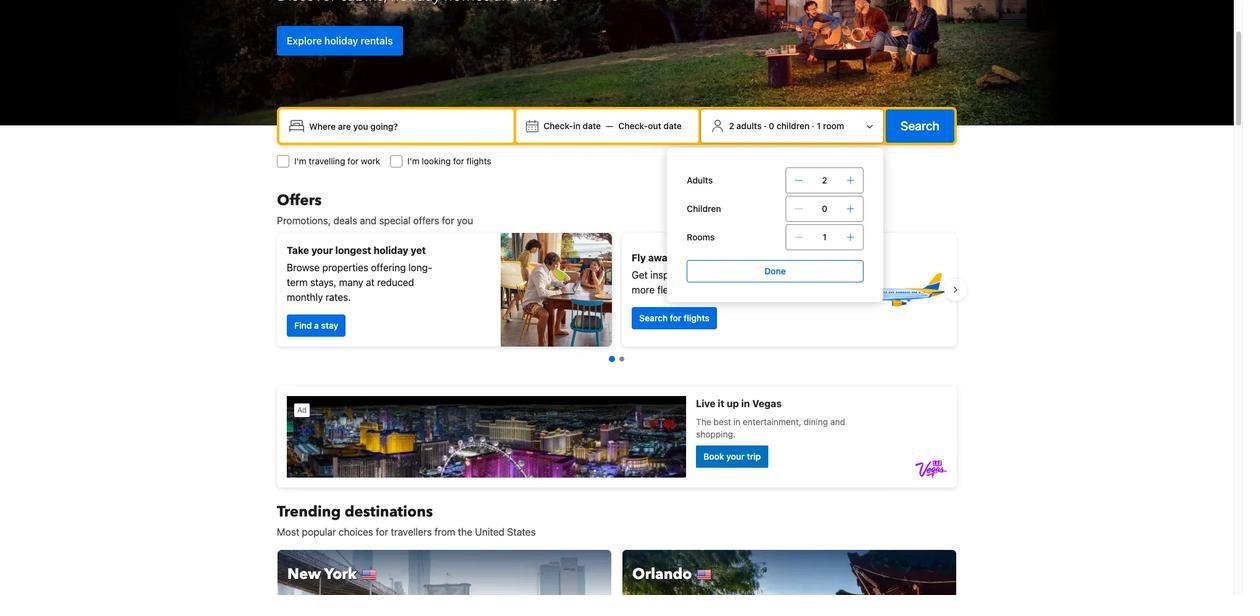 Task type: vqa. For each thing, say whether or not it's contained in the screenshot.
left 'and'
yes



Task type: locate. For each thing, give the bounding box(es) containing it.
1 vertical spatial and
[[734, 270, 751, 281]]

orlando
[[633, 565, 692, 585]]

region
[[267, 228, 967, 352]]

date
[[583, 121, 601, 131], [664, 121, 682, 131]]

2 horizontal spatial holiday
[[745, 252, 780, 263]]

2 left "adults"
[[729, 121, 735, 131]]

region containing take your longest holiday yet
[[267, 228, 967, 352]]

2 vertical spatial flights
[[684, 313, 710, 323]]

1 horizontal spatial check-
[[619, 121, 648, 131]]

for
[[348, 156, 359, 166], [453, 156, 464, 166], [442, 215, 455, 226], [670, 313, 682, 323], [376, 527, 388, 538]]

room
[[824, 121, 845, 131]]

flights right looking
[[467, 156, 492, 166]]

1 vertical spatial search
[[640, 313, 668, 323]]

check- left —
[[544, 121, 573, 131]]

2 · from the left
[[812, 121, 815, 131]]

new york
[[288, 565, 357, 585]]

explore holiday rentals link
[[277, 26, 403, 55]]

holiday left the rentals
[[325, 35, 358, 46]]

2 adults · 0 children · 1 room
[[729, 121, 845, 131]]

get
[[632, 270, 648, 281]]

1 horizontal spatial your
[[688, 252, 709, 263]]

1 left room
[[817, 121, 821, 131]]

offers
[[277, 191, 322, 211]]

0 vertical spatial flights
[[467, 156, 492, 166]]

done
[[765, 266, 786, 276]]

0 vertical spatial 2
[[729, 121, 735, 131]]

holiday up offering
[[374, 245, 409, 256]]

0 horizontal spatial check-
[[544, 121, 573, 131]]

1 horizontal spatial search
[[901, 119, 940, 133]]

to
[[676, 252, 686, 263]]

0 horizontal spatial flights
[[467, 156, 492, 166]]

stays,
[[310, 277, 337, 288]]

and left book
[[734, 270, 751, 281]]

monthly
[[287, 292, 323, 303]]

and
[[360, 215, 377, 226], [734, 270, 751, 281]]

2
[[729, 121, 735, 131], [822, 175, 828, 186]]

2 for 2 adults · 0 children · 1 room
[[729, 121, 735, 131]]

1 horizontal spatial 1
[[823, 232, 827, 242]]

2 date from the left
[[664, 121, 682, 131]]

1 vertical spatial 2
[[822, 175, 828, 186]]

take your longest holiday yet browse properties offering long- term stays, many at reduced monthly rates.
[[287, 245, 433, 303]]

promotions,
[[277, 215, 331, 226]]

book
[[753, 270, 776, 281]]

check-out date button
[[614, 115, 687, 137]]

1 · from the left
[[764, 121, 767, 131]]

take
[[287, 245, 309, 256]]

flights down flexibility
[[684, 313, 710, 323]]

flights left with
[[778, 270, 806, 281]]

search for search for flights
[[640, 313, 668, 323]]

inspired,
[[651, 270, 689, 281]]

2 adults · 0 children · 1 room button
[[706, 114, 879, 138]]

longest
[[336, 245, 371, 256]]

1 vertical spatial 0
[[822, 203, 828, 214]]

for down flexibility
[[670, 313, 682, 323]]

—
[[606, 121, 614, 131]]

your right take
[[312, 245, 333, 256]]

2 horizontal spatial flights
[[778, 270, 806, 281]]

and right "deals"
[[360, 215, 377, 226]]

trending destinations most popular choices for travellers from the united states
[[277, 502, 536, 538]]

your
[[312, 245, 333, 256], [688, 252, 709, 263]]

flights
[[467, 156, 492, 166], [778, 270, 806, 281], [684, 313, 710, 323]]

2 check- from the left
[[619, 121, 648, 131]]

0 vertical spatial 0
[[769, 121, 775, 131]]

for left work
[[348, 156, 359, 166]]

0 vertical spatial 1
[[817, 121, 821, 131]]

1 vertical spatial 1
[[823, 232, 827, 242]]

done button
[[687, 260, 864, 283]]

0 horizontal spatial date
[[583, 121, 601, 131]]

search
[[901, 119, 940, 133], [640, 313, 668, 323]]

1 horizontal spatial 0
[[822, 203, 828, 214]]

search for flights link
[[632, 307, 717, 330]]

most
[[277, 527, 300, 538]]

search inside button
[[901, 119, 940, 133]]

· right 'children'
[[812, 121, 815, 131]]

adults
[[687, 175, 713, 186]]

for left 'you' at the top left of the page
[[442, 215, 455, 226]]

your right to
[[688, 252, 709, 263]]

with
[[808, 270, 827, 281]]

check-
[[544, 121, 573, 131], [619, 121, 648, 131]]

flexibility
[[658, 285, 697, 296]]

·
[[764, 121, 767, 131], [812, 121, 815, 131]]

search for flights
[[640, 313, 710, 323]]

holiday
[[325, 35, 358, 46], [374, 245, 409, 256], [745, 252, 780, 263]]

0 horizontal spatial 2
[[729, 121, 735, 131]]

0 horizontal spatial ·
[[764, 121, 767, 131]]

1 horizontal spatial holiday
[[374, 245, 409, 256]]

1 horizontal spatial 2
[[822, 175, 828, 186]]

main content
[[267, 191, 967, 596]]

progress bar
[[609, 356, 625, 362]]

away
[[649, 252, 673, 263]]

2 inside button
[[729, 121, 735, 131]]

you
[[457, 215, 473, 226]]

1 date from the left
[[583, 121, 601, 131]]

new york link
[[277, 550, 612, 596]]

destinations
[[345, 502, 433, 523]]

1 check- from the left
[[544, 121, 573, 131]]

0 vertical spatial search
[[901, 119, 940, 133]]

check- right —
[[619, 121, 648, 131]]

0 inside button
[[769, 121, 775, 131]]

children
[[777, 121, 810, 131]]

0 horizontal spatial 1
[[817, 121, 821, 131]]

for inside trending destinations most popular choices for travellers from the united states
[[376, 527, 388, 538]]

check-in date — check-out date
[[544, 121, 682, 131]]

adults
[[737, 121, 762, 131]]

search inside region
[[640, 313, 668, 323]]

0 horizontal spatial search
[[640, 313, 668, 323]]

1 horizontal spatial and
[[734, 270, 751, 281]]

your inside fly away to your dream holiday get inspired, compare and book flights with more flexibility
[[688, 252, 709, 263]]

1 up with
[[823, 232, 827, 242]]

· right "adults"
[[764, 121, 767, 131]]

0
[[769, 121, 775, 131], [822, 203, 828, 214]]

0 horizontal spatial 0
[[769, 121, 775, 131]]

1 vertical spatial flights
[[778, 270, 806, 281]]

0 horizontal spatial your
[[312, 245, 333, 256]]

compare
[[692, 270, 731, 281]]

for down destinations
[[376, 527, 388, 538]]

2 down room
[[822, 175, 828, 186]]

yet
[[411, 245, 426, 256]]

0 vertical spatial and
[[360, 215, 377, 226]]

1 horizontal spatial date
[[664, 121, 682, 131]]

date right out
[[664, 121, 682, 131]]

date right in
[[583, 121, 601, 131]]

1
[[817, 121, 821, 131], [823, 232, 827, 242]]

0 horizontal spatial and
[[360, 215, 377, 226]]

search button
[[886, 109, 955, 143]]

holiday up book
[[745, 252, 780, 263]]

1 horizontal spatial ·
[[812, 121, 815, 131]]

york
[[324, 565, 357, 585]]



Task type: describe. For each thing, give the bounding box(es) containing it.
i'm travelling for work
[[294, 156, 380, 166]]

advertisement region
[[277, 387, 957, 488]]

and inside fly away to your dream holiday get inspired, compare and book flights with more flexibility
[[734, 270, 751, 281]]

new
[[288, 565, 321, 585]]

looking
[[422, 156, 451, 166]]

i'm
[[408, 156, 420, 166]]

for inside offers promotions, deals and special offers for you
[[442, 215, 455, 226]]

properties
[[323, 262, 369, 273]]

browse
[[287, 262, 320, 273]]

flights inside fly away to your dream holiday get inspired, compare and book flights with more flexibility
[[778, 270, 806, 281]]

from
[[435, 527, 456, 538]]

offers promotions, deals and special offers for you
[[277, 191, 473, 226]]

main content containing offers
[[267, 191, 967, 596]]

explore holiday rentals
[[287, 35, 393, 46]]

united
[[475, 527, 505, 538]]

explore
[[287, 35, 322, 46]]

find
[[294, 320, 312, 331]]

rooms
[[687, 232, 715, 242]]

i'm
[[294, 156, 307, 166]]

fly away to your dream holiday image
[[861, 247, 948, 333]]

0 horizontal spatial holiday
[[325, 35, 358, 46]]

i'm looking for flights
[[408, 156, 492, 166]]

offering
[[371, 262, 406, 273]]

1 inside button
[[817, 121, 821, 131]]

long-
[[409, 262, 433, 273]]

a
[[314, 320, 319, 331]]

find a stay
[[294, 320, 338, 331]]

more
[[632, 285, 655, 296]]

dream
[[712, 252, 742, 263]]

in
[[573, 121, 581, 131]]

rentals
[[361, 35, 393, 46]]

special
[[379, 215, 411, 226]]

many
[[339, 277, 363, 288]]

1 horizontal spatial flights
[[684, 313, 710, 323]]

reduced
[[377, 277, 414, 288]]

and inside offers promotions, deals and special offers for you
[[360, 215, 377, 226]]

2 for 2
[[822, 175, 828, 186]]

holiday inside take your longest holiday yet browse properties offering long- term stays, many at reduced monthly rates.
[[374, 245, 409, 256]]

choices
[[339, 527, 373, 538]]

stay
[[321, 320, 338, 331]]

states
[[507, 527, 536, 538]]

travelling
[[309, 156, 345, 166]]

Where are you going? field
[[304, 115, 509, 137]]

fly
[[632, 252, 646, 263]]

search for search
[[901, 119, 940, 133]]

travellers
[[391, 527, 432, 538]]

offers
[[413, 215, 440, 226]]

work
[[361, 156, 380, 166]]

term
[[287, 277, 308, 288]]

holiday inside fly away to your dream holiday get inspired, compare and book flights with more flexibility
[[745, 252, 780, 263]]

rates.
[[326, 292, 351, 303]]

find a stay link
[[287, 315, 346, 337]]

orlando link
[[622, 550, 957, 596]]

at
[[366, 277, 375, 288]]

the
[[458, 527, 473, 538]]

popular
[[302, 527, 336, 538]]

your inside take your longest holiday yet browse properties offering long- term stays, many at reduced monthly rates.
[[312, 245, 333, 256]]

out
[[648, 121, 662, 131]]

take your longest holiday yet image
[[501, 233, 612, 347]]

children
[[687, 203, 722, 214]]

check-in date button
[[539, 115, 606, 137]]

fly away to your dream holiday get inspired, compare and book flights with more flexibility
[[632, 252, 827, 296]]

trending
[[277, 502, 341, 523]]

deals
[[334, 215, 357, 226]]

for right looking
[[453, 156, 464, 166]]



